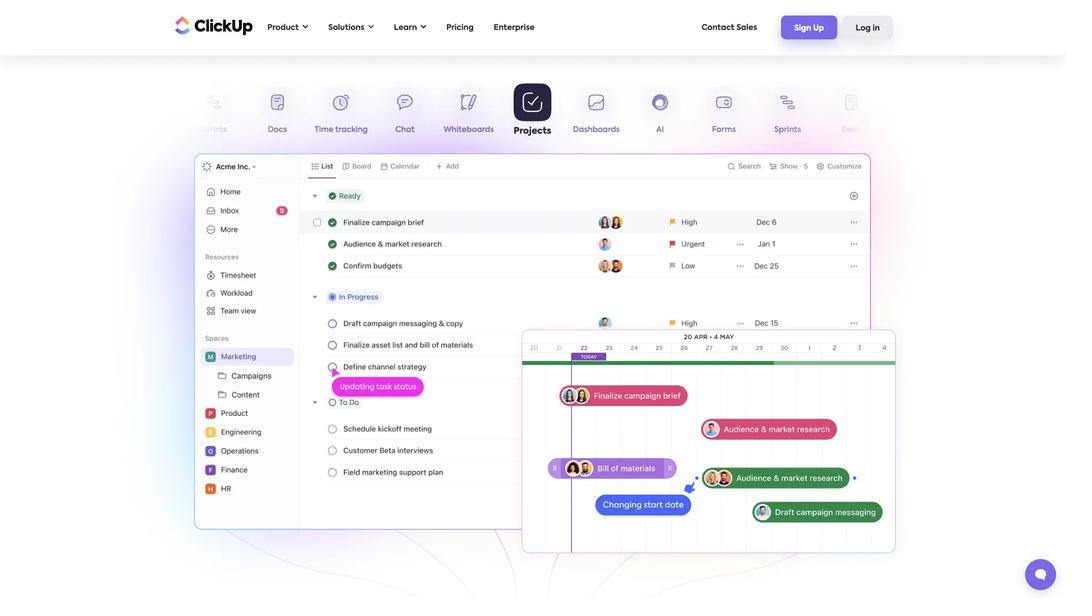 Task type: describe. For each thing, give the bounding box(es) containing it.
up
[[814, 24, 824, 32]]

1 sprints button from the left
[[182, 87, 246, 138]]

log in
[[856, 24, 880, 32]]

projects
[[514, 127, 552, 135]]

sign up
[[795, 24, 824, 32]]

enterprise
[[494, 24, 535, 31]]

contact sales link
[[696, 16, 763, 39]]

chat
[[395, 126, 415, 134]]

pricing
[[447, 24, 474, 31]]

2 time from the left
[[889, 126, 908, 134]]

1 forms from the left
[[138, 126, 162, 134]]

pricing link
[[441, 16, 479, 39]]

2 time tracking button from the left
[[884, 87, 948, 138]]

sales
[[737, 24, 757, 31]]

chat button
[[373, 87, 437, 138]]

whiteboards
[[444, 126, 494, 134]]

solutions
[[328, 24, 365, 31]]

2 forms from the left
[[712, 126, 736, 134]]

dashboards button
[[565, 87, 628, 138]]

2 sprints button from the left
[[756, 87, 820, 138]]

whiteboards button
[[437, 87, 501, 138]]

log in link
[[843, 16, 893, 39]]

dashboards
[[573, 126, 620, 134]]

projects button
[[501, 83, 565, 138]]

2 docs button from the left
[[820, 87, 884, 138]]

1 time from the left
[[315, 126, 334, 134]]

1 docs button from the left
[[246, 87, 309, 138]]



Task type: locate. For each thing, give the bounding box(es) containing it.
0 horizontal spatial time tracking button
[[309, 87, 373, 138]]

sign up button
[[781, 16, 838, 39]]

projects image
[[508, 317, 910, 569]]

ai button
[[628, 87, 692, 138]]

learn
[[394, 24, 417, 31]]

contact sales
[[702, 24, 757, 31]]

1 time tracking button from the left
[[309, 87, 373, 138]]

1 horizontal spatial time
[[889, 126, 908, 134]]

1 horizontal spatial forms
[[712, 126, 736, 134]]

1 horizontal spatial tracking
[[910, 126, 942, 134]]

2 tracking from the left
[[910, 126, 942, 134]]

learn button
[[388, 16, 432, 39]]

1 horizontal spatial forms button
[[692, 87, 756, 138]]

0 horizontal spatial docs
[[268, 126, 287, 134]]

1 horizontal spatial docs
[[842, 126, 861, 134]]

2 sprints from the left
[[775, 126, 801, 134]]

0 horizontal spatial time
[[315, 126, 334, 134]]

0 horizontal spatial tracking
[[335, 126, 368, 134]]

2 time tracking from the left
[[889, 126, 942, 134]]

1 horizontal spatial time tracking
[[889, 126, 942, 134]]

0 horizontal spatial docs button
[[246, 87, 309, 138]]

sprints
[[200, 126, 227, 134], [775, 126, 801, 134]]

1 forms button from the left
[[118, 87, 182, 138]]

forms button
[[118, 87, 182, 138], [692, 87, 756, 138]]

1 horizontal spatial sprints button
[[756, 87, 820, 138]]

sign
[[795, 24, 812, 32]]

1 horizontal spatial time tracking button
[[884, 87, 948, 138]]

time tracking button
[[309, 87, 373, 138], [884, 87, 948, 138]]

1 horizontal spatial sprints
[[775, 126, 801, 134]]

1 horizontal spatial docs button
[[820, 87, 884, 138]]

time tracking
[[315, 126, 368, 134], [889, 126, 942, 134]]

2 docs from the left
[[842, 126, 861, 134]]

tracking
[[335, 126, 368, 134], [910, 126, 942, 134]]

0 horizontal spatial time tracking
[[315, 126, 368, 134]]

solutions button
[[323, 16, 380, 39]]

enterprise link
[[488, 16, 540, 39]]

contact
[[702, 24, 735, 31]]

ai
[[657, 126, 664, 134]]

0 horizontal spatial forms
[[138, 126, 162, 134]]

product button
[[262, 16, 314, 39]]

clickup image
[[172, 15, 253, 36]]

in
[[873, 24, 880, 32]]

1 docs from the left
[[268, 126, 287, 134]]

product
[[267, 24, 299, 31]]

1 tracking from the left
[[335, 126, 368, 134]]

time
[[315, 126, 334, 134], [889, 126, 908, 134]]

1 time tracking from the left
[[315, 126, 368, 134]]

log
[[856, 24, 871, 32]]

0 horizontal spatial sprints button
[[182, 87, 246, 138]]

0 horizontal spatial sprints
[[200, 126, 227, 134]]

docs
[[268, 126, 287, 134], [842, 126, 861, 134]]

forms
[[138, 126, 162, 134], [712, 126, 736, 134]]

sprints button
[[182, 87, 246, 138], [756, 87, 820, 138]]

docs button
[[246, 87, 309, 138], [820, 87, 884, 138]]

0 horizontal spatial forms button
[[118, 87, 182, 138]]

2 forms button from the left
[[692, 87, 756, 138]]

1 sprints from the left
[[200, 126, 227, 134]]



Task type: vqa. For each thing, say whether or not it's contained in the screenshot.
Contact Sales link
yes



